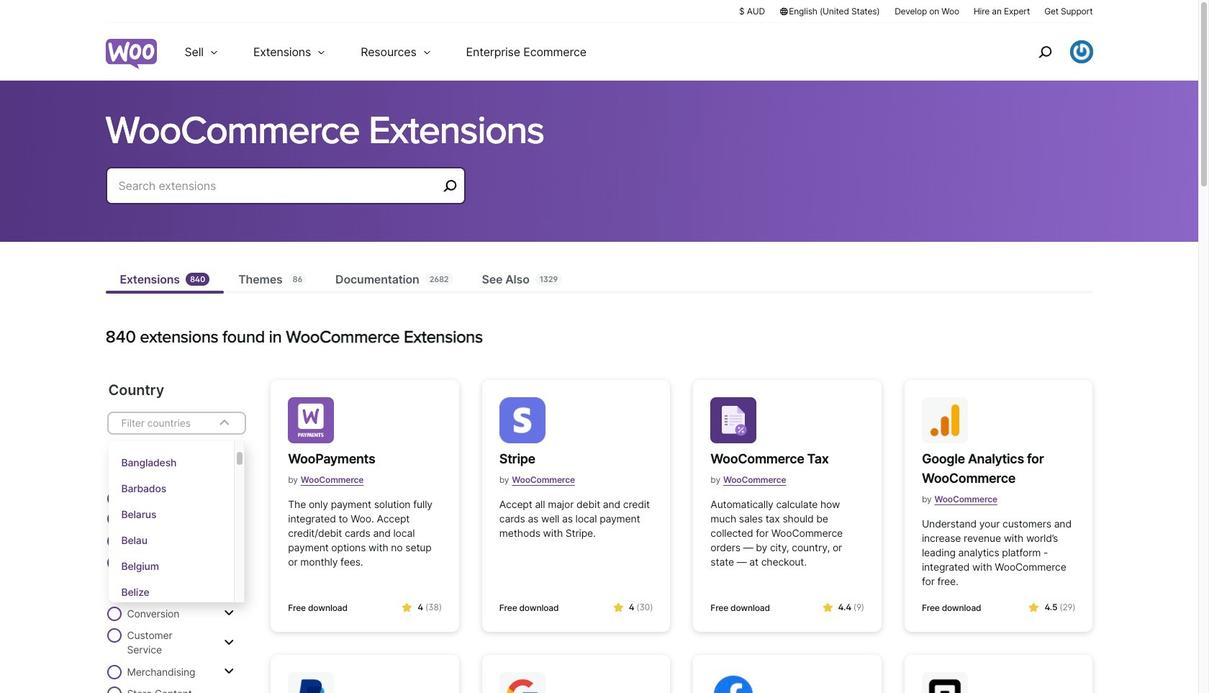 Task type: describe. For each thing, give the bounding box(es) containing it.
4 show subcategories image from the top
[[224, 637, 234, 648]]

6 option from the top
[[108, 553, 234, 579]]

1 option from the top
[[108, 424, 234, 450]]

2 option from the top
[[108, 450, 234, 476]]

open account menu image
[[1070, 40, 1093, 63]]

service navigation menu element
[[1007, 28, 1093, 75]]

3 option from the top
[[108, 476, 234, 502]]

4 option from the top
[[108, 502, 234, 528]]

5 option from the top
[[108, 528, 234, 553]]



Task type: locate. For each thing, give the bounding box(es) containing it.
1 show subcategories image from the top
[[224, 535, 234, 546]]

None search field
[[105, 167, 465, 222]]

Filter countries field
[[107, 412, 246, 605], [120, 414, 206, 433]]

show subcategories image
[[224, 666, 234, 677]]

7 option from the top
[[108, 579, 234, 605]]

option
[[108, 424, 234, 450], [108, 450, 234, 476], [108, 476, 234, 502], [108, 502, 234, 528], [108, 528, 234, 553], [108, 553, 234, 579], [108, 579, 234, 605]]

Search extensions search field
[[118, 176, 438, 196]]

3 show subcategories image from the top
[[224, 607, 234, 619]]

angle down image
[[216, 415, 233, 432]]

2 show subcategories image from the top
[[224, 571, 234, 583]]

list box
[[108, 424, 245, 605]]

show subcategories image
[[224, 535, 234, 546], [224, 571, 234, 583], [224, 607, 234, 619], [224, 637, 234, 648]]

search image
[[1033, 40, 1056, 63]]



Task type: vqa. For each thing, say whether or not it's contained in the screenshot.
1st Option from the top
yes



